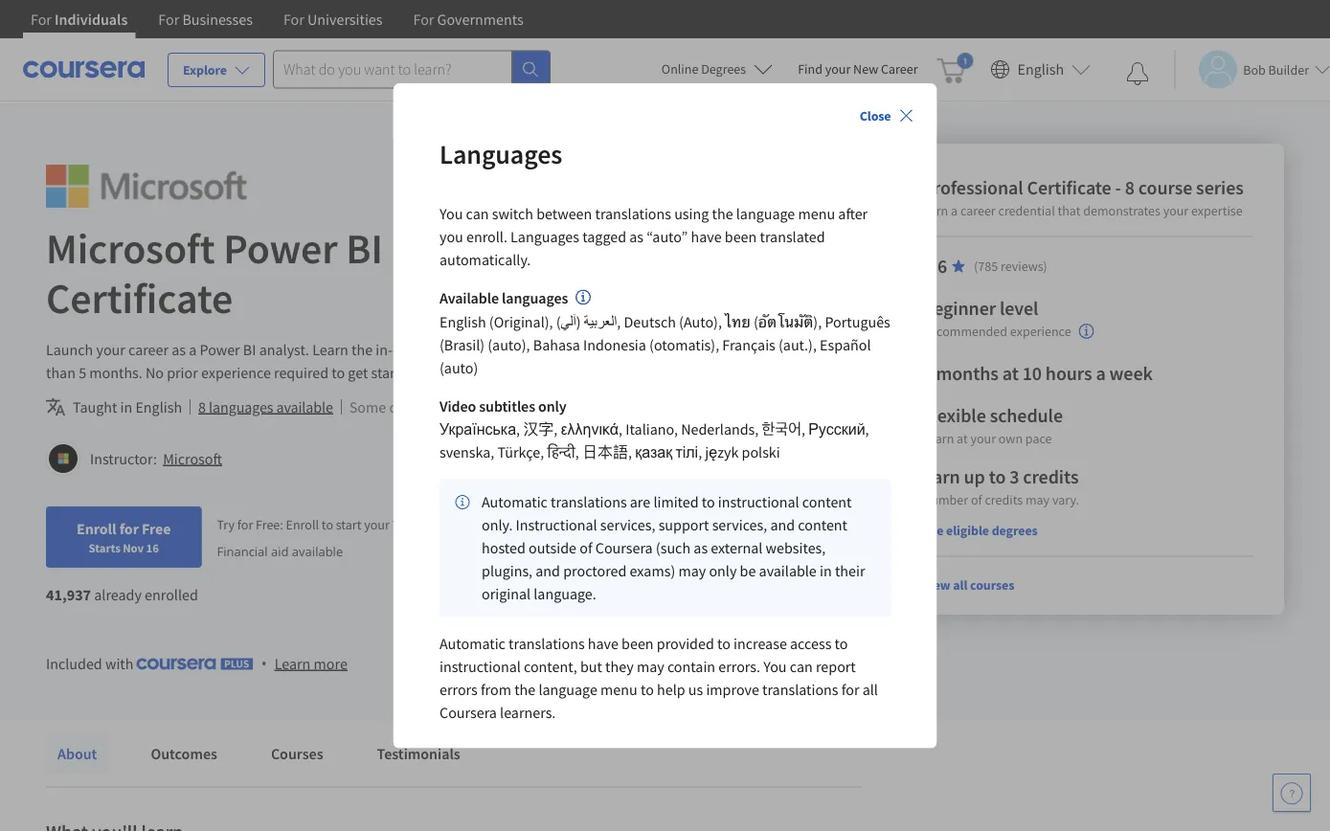 Task type: vqa. For each thing, say whether or not it's contained in the screenshot.
2nd For from left
yes



Task type: locate. For each thing, give the bounding box(es) containing it.
0 vertical spatial as
[[629, 227, 643, 246]]

the up 'learners.'
[[514, 681, 535, 700]]

find
[[798, 60, 823, 78]]

have down using
[[691, 227, 721, 246]]

may up help at the bottom
[[636, 658, 664, 677]]

your left the own
[[971, 430, 996, 447]]

available
[[276, 397, 333, 417], [292, 542, 343, 560], [759, 562, 816, 581]]

as left "auto"
[[629, 227, 643, 246]]

1 vertical spatial automatic
[[439, 635, 505, 654]]

0 horizontal spatial of
[[579, 539, 592, 558]]

will
[[650, 340, 672, 359]]

1 vertical spatial coursera
[[439, 704, 496, 723]]

browse
[[96, 74, 137, 91]]

1 vertical spatial english
[[439, 313, 486, 332]]

1 horizontal spatial coursera
[[595, 539, 652, 558]]

earn up 4.6
[[923, 202, 948, 219]]

for left individuals on the top
[[31, 10, 52, 29]]

5 left months
[[923, 362, 932, 386]]

your up the months.
[[96, 340, 125, 359]]

українська,
[[439, 420, 520, 439]]

languages up switch
[[439, 137, 562, 171]]

eligible
[[946, 522, 989, 539]]

been right "auto"
[[724, 227, 756, 246]]

than
[[46, 363, 76, 382]]

1 vertical spatial can
[[789, 658, 812, 677]]

career
[[961, 202, 996, 219], [128, 340, 169, 359]]

1 vertical spatial languages
[[510, 227, 579, 246]]

of up the proctored
[[579, 539, 592, 558]]

banner navigation
[[15, 0, 539, 38]]

1 horizontal spatial be
[[739, 562, 756, 581]]

0 vertical spatial bi
[[346, 221, 383, 274]]

8 inside professional certificate - 8 course series earn a career credential that demonstrates your expertise
[[1125, 176, 1135, 200]]

language down "content,"
[[538, 681, 597, 700]]

(such
[[655, 539, 690, 558]]

16
[[146, 540, 159, 556]]

1 vertical spatial career
[[128, 340, 169, 359]]

français
[[722, 336, 775, 355]]

3 for from the left
[[283, 10, 304, 29]]

العربية
[[583, 313, 617, 332]]

the left in-
[[352, 340, 373, 359]]

0 vertical spatial all
[[953, 577, 968, 594]]

instructor: microsoft
[[90, 449, 222, 468]]

svenska,
[[439, 443, 494, 462]]

switch
[[492, 204, 533, 223]]

0 horizontal spatial coursera
[[439, 704, 496, 723]]

some content may not be translated
[[349, 397, 581, 417]]

no
[[146, 363, 164, 382]]

available inside automatic translations are limited to instructional content only. instructional services, support services, and content hosted outside of coursera (such as external websites, plugins, and proctored exams) may only be available in their original language.
[[759, 562, 816, 581]]

0 horizontal spatial access
[[447, 516, 483, 533]]

microsoft image
[[46, 165, 247, 208]]

2 vertical spatial a
[[1096, 362, 1106, 386]]

free:
[[256, 516, 283, 533]]

1 vertical spatial earn
[[923, 465, 960, 489]]

1 horizontal spatial been
[[724, 227, 756, 246]]

languages inside dialog
[[501, 289, 568, 308]]

their
[[835, 562, 865, 581]]

universities
[[307, 10, 383, 29]]

for governments
[[413, 10, 524, 29]]

None search field
[[273, 50, 551, 89]]

show notifications image
[[1127, 62, 1150, 85]]

0 vertical spatial the
[[712, 204, 733, 223]]

language inside 'you can switch between translations using the language menu after you enroll. languages tagged as "auto" have been translated automatically.'
[[736, 204, 795, 223]]

english inside english (original), العربية (آلي), deutsch (auto), ไทย (อัตโนมัติ), português (brasil) (auto), bahasa indonesia (otomatis), français (aut.), español (auto)
[[439, 313, 486, 332]]

for left 'governments'
[[413, 10, 434, 29]]

you up automatically. at the left of page
[[439, 204, 462, 223]]

services, down are
[[600, 516, 655, 535]]

1 vertical spatial be
[[739, 562, 756, 581]]

all
[[953, 577, 968, 594], [862, 681, 878, 700]]

0 horizontal spatial only
[[538, 397, 566, 416]]

enroll inside enroll for free starts nov 16
[[77, 519, 116, 538]]

1 vertical spatial that
[[620, 340, 646, 359]]

coursera inside automatic translations have been provided to increase access to instructional content, but they may contain errors. you can report errors from the language menu to help us improve translations for all coursera learners.
[[439, 704, 496, 723]]

日本語,
[[582, 443, 632, 462]]

experience up the 8 languages available button
[[201, 363, 271, 382]]

español
[[819, 336, 871, 355]]

information
[[168, 74, 235, 91]]

2 horizontal spatial the
[[712, 204, 733, 223]]

try for free: enroll to start your 7-day full access free trial financial aid available
[[217, 516, 533, 560]]

but
[[580, 658, 602, 677]]

as up prior
[[172, 340, 186, 359]]

language inside automatic translations have been provided to increase access to instructional content, but they may contain errors. you can report errors from the language menu to help us improve translations for all coursera learners.
[[538, 681, 597, 700]]

汉字,
[[523, 420, 557, 439]]

language.
[[533, 585, 596, 604]]

certificate up the credential on the right of page
[[1027, 176, 1112, 200]]

2 horizontal spatial as
[[693, 539, 707, 558]]

4.6
[[923, 254, 947, 278]]

be down the external
[[739, 562, 756, 581]]

0 horizontal spatial translated
[[516, 397, 581, 417]]

0 horizontal spatial in
[[120, 397, 132, 417]]

translations inside 'you can switch between translations using the language menu after you enroll. languages tagged as "auto" have been translated automatically.'
[[595, 204, 671, 223]]

information technology link
[[160, 65, 310, 100]]

your inside the flexible schedule learn at your own pace
[[971, 430, 996, 447]]

new
[[853, 60, 878, 78]]

1 earn from the top
[[923, 202, 948, 219]]

at down flexible
[[957, 430, 968, 447]]

5 right than
[[79, 363, 86, 382]]

2 horizontal spatial in
[[819, 562, 832, 581]]

0 vertical spatial professional
[[923, 176, 1023, 200]]

0 horizontal spatial career
[[128, 340, 169, 359]]

coursera up exams)
[[595, 539, 652, 558]]

2 horizontal spatial english
[[1018, 60, 1064, 79]]

translations inside automatic translations are limited to instructional content only. instructional services, support services, and content hosted outside of coursera (such as external websites, plugins, and proctored exams) may only be available in their original language.
[[550, 493, 626, 512]]

been
[[724, 227, 756, 246], [621, 635, 653, 654]]

1 vertical spatial learn
[[923, 430, 954, 447]]

translations up instructional
[[550, 493, 626, 512]]

languages up the (original),
[[501, 289, 568, 308]]

flexible schedule learn at your own pace
[[923, 404, 1063, 447]]

nederlands,
[[681, 420, 758, 439]]

0 vertical spatial career
[[961, 202, 996, 219]]

and down outside
[[535, 562, 560, 581]]

0 vertical spatial that
[[1058, 202, 1081, 219]]

(785
[[974, 258, 998, 275]]

of inside automatic translations are limited to instructional content only. instructional services, support services, and content hosted outside of coursera (such as external websites, plugins, and proctored exams) may only be available in their original language.
[[579, 539, 592, 558]]

career left the credential on the right of page
[[961, 202, 996, 219]]

0 horizontal spatial language
[[538, 681, 597, 700]]

menu inside 'you can switch between translations using the language menu after you enroll. languages tagged as "auto" have been translated automatically.'
[[798, 204, 835, 223]]

a left 'week'
[[1096, 362, 1106, 386]]

1 vertical spatial available
[[292, 542, 343, 560]]

enroll up starts
[[77, 519, 116, 538]]

to right limited
[[701, 493, 715, 512]]

professional
[[923, 176, 1023, 200], [624, 221, 847, 274]]

for left the universities
[[283, 10, 304, 29]]

0 vertical spatial can
[[466, 204, 488, 223]]

less
[[815, 340, 840, 359]]

your inside launch your career as a power bi analyst. learn the in-demand business intelligence skills that will have you job-ready in less than 5 months. no prior experience required to get started.
[[96, 340, 125, 359]]

instructional inside automatic translations have been provided to increase access to instructional content, but they may contain errors. you can report errors from the language menu to help us improve translations for all coursera learners.
[[439, 658, 520, 677]]

automatic inside automatic translations have been provided to increase access to instructional content, but they may contain errors. you can report errors from the language menu to help us improve translations for all coursera learners.
[[439, 635, 505, 654]]

for inside try for free: enroll to start your 7-day full access free trial financial aid available
[[237, 516, 253, 533]]

automatic
[[481, 493, 547, 512], [439, 635, 505, 654]]

learn up get
[[312, 340, 349, 359]]

1 vertical spatial the
[[352, 340, 373, 359]]

bi left the data
[[346, 221, 383, 274]]

instructional up from
[[439, 658, 520, 677]]

may inside automatic translations are limited to instructional content only. instructional services, support services, and content hosted outside of coursera (such as external websites, plugins, and proctored exams) may only be available in their original language.
[[678, 562, 706, 581]]

1 horizontal spatial for
[[237, 516, 253, 533]]

1 horizontal spatial of
[[971, 491, 982, 509]]

1 horizontal spatial the
[[514, 681, 535, 700]]

1 horizontal spatial you
[[763, 658, 786, 677]]

1 vertical spatial experience
[[201, 363, 271, 382]]

be inside automatic translations are limited to instructional content only. instructional services, support services, and content hosted outside of coursera (such as external websites, plugins, and proctored exams) may only be available in their original language.
[[739, 562, 756, 581]]

2 vertical spatial have
[[587, 635, 618, 654]]

plugins,
[[481, 562, 532, 581]]

english down the no
[[135, 397, 182, 417]]

english inside button
[[1018, 60, 1064, 79]]

only down the external
[[709, 562, 736, 581]]

languages down between
[[510, 227, 579, 246]]

about
[[57, 744, 97, 763]]

0 horizontal spatial at
[[957, 430, 968, 447]]

demand
[[393, 340, 446, 359]]

1 vertical spatial access
[[790, 635, 831, 654]]

0 vertical spatial in
[[800, 340, 812, 359]]

be right not
[[497, 397, 513, 417]]

bi inside microsoft power bi data analyst professional certificate
[[346, 221, 383, 274]]

career inside launch your career as a power bi analyst. learn the in-demand business intelligence skills that will have you job-ready in less than 5 months. no prior experience required to get started.
[[128, 340, 169, 359]]

2 vertical spatial in
[[819, 562, 832, 581]]

0 horizontal spatial english
[[135, 397, 182, 417]]

1 vertical spatial have
[[675, 340, 706, 359]]

you left enroll.
[[439, 227, 463, 246]]

you down increase
[[763, 658, 786, 677]]

that left will
[[620, 340, 646, 359]]

2 vertical spatial learn
[[275, 654, 311, 673]]

(aut.),
[[778, 336, 816, 355]]

0 vertical spatial only
[[538, 397, 566, 416]]

1 horizontal spatial only
[[709, 562, 736, 581]]

launch your career as a power bi analyst. learn the in-demand business intelligence skills that will have you job-ready in less than 5 months. no prior experience required to get started.
[[46, 340, 840, 382]]

0 horizontal spatial be
[[497, 397, 513, 417]]

1 horizontal spatial you
[[709, 340, 733, 359]]

at
[[1003, 362, 1019, 386], [957, 430, 968, 447]]

earn
[[923, 202, 948, 219], [923, 465, 960, 489]]

for right try in the bottom of the page
[[237, 516, 253, 533]]

1 vertical spatial as
[[172, 340, 186, 359]]

instructional down polski
[[718, 493, 799, 512]]

for businesses
[[158, 10, 253, 29]]

english for english
[[1018, 60, 1064, 79]]

english right shopping cart: 1 item icon
[[1018, 60, 1064, 79]]

available down websites,
[[759, 562, 816, 581]]

coursera down errors
[[439, 704, 496, 723]]

only inside automatic translations are limited to instructional content only. instructional services, support services, and content hosted outside of coursera (such as external websites, plugins, and proctored exams) may only be available in their original language.
[[709, 562, 736, 581]]

1 for from the left
[[31, 10, 52, 29]]

languages inside 'you can switch between translations using the language menu after you enroll. languages tagged as "auto" have been translated automatically.'
[[510, 227, 579, 246]]

1 horizontal spatial that
[[1058, 202, 1081, 219]]

1 horizontal spatial enroll
[[286, 516, 319, 533]]

browse link
[[88, 65, 145, 100]]

0 horizontal spatial services,
[[600, 516, 655, 535]]

available down the required
[[276, 397, 333, 417]]

0 horizontal spatial all
[[862, 681, 878, 700]]

0 vertical spatial access
[[447, 516, 483, 533]]

the right using
[[712, 204, 733, 223]]

credits down earn up to 3 credits
[[985, 491, 1023, 509]]

available languages
[[439, 289, 568, 308]]

for left businesses
[[158, 10, 179, 29]]

to
[[332, 363, 345, 382], [989, 465, 1006, 489], [701, 493, 715, 512], [322, 516, 333, 533], [717, 635, 730, 654], [834, 635, 848, 654], [640, 681, 654, 700]]

1 horizontal spatial and
[[770, 516, 795, 535]]

experience inside beginner level recommended experience
[[1010, 323, 1071, 340]]

türkçe,
[[497, 443, 544, 462]]

that inside launch your career as a power bi analyst. learn the in-demand business intelligence skills that will have you job-ready in less than 5 months. no prior experience required to get started.
[[620, 340, 646, 359]]

1 horizontal spatial english
[[439, 313, 486, 332]]

shopping cart: 1 item image
[[937, 53, 974, 83]]

0 horizontal spatial for
[[119, 519, 139, 538]]

4 for from the left
[[413, 10, 434, 29]]

your down course
[[1163, 202, 1189, 219]]

translated up 汉字,
[[516, 397, 581, 417]]

automatic inside automatic translations are limited to instructional content only. instructional services, support services, and content hosted outside of coursera (such as external websites, plugins, and proctored exams) may only be available in their original language.
[[481, 493, 547, 512]]

your inside professional certificate - 8 course series earn a career credential that demonstrates your expertise
[[1163, 202, 1189, 219]]

services, up the external
[[712, 516, 767, 535]]

0 horizontal spatial bi
[[243, 340, 256, 359]]

learn right "•"
[[275, 654, 311, 673]]

months.
[[89, 363, 142, 382]]

a left the credential on the right of page
[[951, 202, 958, 219]]

2 horizontal spatial for
[[841, 681, 859, 700]]

as right (such
[[693, 539, 707, 558]]

external
[[710, 539, 762, 558]]

certificate up the no
[[46, 271, 233, 324]]

automatic up trial
[[481, 493, 547, 512]]

for individuals
[[31, 10, 128, 29]]

at left 10
[[1003, 362, 1019, 386]]

0 vertical spatial instructional
[[718, 493, 799, 512]]

8 inside button
[[198, 397, 206, 417]]

up
[[964, 465, 985, 489]]

1 vertical spatial at
[[957, 430, 968, 447]]

1 vertical spatial language
[[538, 681, 597, 700]]

0 vertical spatial menu
[[798, 204, 835, 223]]

in left less
[[800, 340, 812, 359]]

1 vertical spatial menu
[[600, 681, 637, 700]]

professional up the credential on the right of page
[[923, 176, 1023, 200]]

translations
[[595, 204, 671, 223], [550, 493, 626, 512], [508, 635, 584, 654], [762, 681, 838, 700]]

for inside enroll for free starts nov 16
[[119, 519, 139, 538]]

can up enroll.
[[466, 204, 488, 223]]

1 vertical spatial only
[[709, 562, 736, 581]]

(785 reviews)
[[974, 258, 1048, 275]]

you inside 'you can switch between translations using the language menu after you enroll. languages tagged as "auto" have been translated automatically.'
[[439, 204, 462, 223]]

and
[[770, 516, 795, 535], [535, 562, 560, 581]]

have up but
[[587, 635, 618, 654]]

0 horizontal spatial can
[[466, 204, 488, 223]]

0 horizontal spatial experience
[[201, 363, 271, 382]]

limited
[[653, 493, 698, 512]]

0 vertical spatial 8
[[1125, 176, 1135, 200]]

1 vertical spatial you
[[763, 658, 786, 677]]

and up websites,
[[770, 516, 795, 535]]

in right taught
[[120, 397, 132, 417]]

ไทย
[[725, 313, 750, 332]]

experience down "level"
[[1010, 323, 1071, 340]]

0 vertical spatial a
[[951, 202, 958, 219]]

data
[[391, 221, 474, 274]]

may down (such
[[678, 562, 706, 581]]

0 horizontal spatial instructional
[[439, 658, 520, 677]]

to up 'errors.'
[[717, 635, 730, 654]]

8 right '-'
[[1125, 176, 1135, 200]]

professional certificate - 8 course series earn a career credential that demonstrates your expertise
[[923, 176, 1244, 219]]

languages inside button
[[209, 397, 273, 417]]

(auto),
[[487, 336, 530, 355]]

8 up microsoft link
[[198, 397, 206, 417]]

earn up number
[[923, 465, 960, 489]]

automatic translations are limited to instructional content only. instructional services, support services, and content hosted outside of coursera (such as external websites, plugins, and proctored exams) may only be available in their original language. element
[[439, 479, 891, 617]]

more information on translated content image
[[575, 290, 591, 305]]

career up the no
[[128, 340, 169, 359]]

learn
[[312, 340, 349, 359], [923, 430, 954, 447], [275, 654, 311, 673]]

can left report
[[789, 658, 812, 677]]

to inside try for free: enroll to start your 7-day full access free trial financial aid available
[[322, 516, 333, 533]]

access up report
[[790, 635, 831, 654]]

a up prior
[[189, 340, 197, 359]]

1 horizontal spatial instructional
[[718, 493, 799, 512]]

translated
[[760, 227, 825, 246], [516, 397, 581, 417]]

1 vertical spatial languages
[[209, 397, 273, 417]]

security link
[[325, 65, 386, 100]]

1 vertical spatial professional
[[624, 221, 847, 274]]

languages for 8
[[209, 397, 273, 417]]

that right the credential on the right of page
[[1058, 202, 1081, 219]]

1 vertical spatial certificate
[[46, 271, 233, 324]]

your inside try for free: enroll to start your 7-day full access free trial financial aid available
[[364, 516, 390, 533]]

1 vertical spatial been
[[621, 635, 653, 654]]

power inside launch your career as a power bi analyst. learn the in-demand business intelligence skills that will have you job-ready in less than 5 months. no prior experience required to get started.
[[200, 340, 240, 359]]

free
[[486, 516, 508, 533]]

may inside automatic translations have been provided to increase access to instructional content, but they may contain errors. you can report errors from the language menu to help us improve translations for all coursera learners.
[[636, 658, 664, 677]]

0 horizontal spatial 5
[[79, 363, 86, 382]]

0 vertical spatial certificate
[[1027, 176, 1112, 200]]

bahasa
[[533, 336, 580, 355]]

language
[[736, 204, 795, 223], [538, 681, 597, 700]]

• learn more
[[261, 653, 348, 674]]

1 horizontal spatial services,
[[712, 516, 767, 535]]

career inside professional certificate - 8 course series earn a career credential that demonstrates your expertise
[[961, 202, 996, 219]]

you inside 'you can switch between translations using the language menu after you enroll. languages tagged as "auto" have been translated automatically.'
[[439, 227, 463, 246]]

microsoft right instructor: on the bottom of page
[[163, 449, 222, 468]]

professional up ไทย
[[624, 221, 847, 274]]

only up 汉字,
[[538, 397, 566, 416]]

at inside the flexible schedule learn at your own pace
[[957, 430, 968, 447]]

english
[[1018, 60, 1064, 79], [439, 313, 486, 332], [135, 397, 182, 417]]

0 horizontal spatial that
[[620, 340, 646, 359]]

2 for from the left
[[158, 10, 179, 29]]

bi inside launch your career as a power bi analyst. learn the in-demand business intelligence skills that will have you job-ready in less than 5 months. no prior experience required to get started.
[[243, 340, 256, 359]]

1 horizontal spatial as
[[629, 227, 643, 246]]

series
[[1196, 176, 1244, 200]]

for down report
[[841, 681, 859, 700]]

credits up vary.
[[1023, 465, 1079, 489]]

bi left analyst.
[[243, 340, 256, 359]]

automatic up errors
[[439, 635, 505, 654]]

language right using
[[736, 204, 795, 223]]

access right full
[[447, 516, 483, 533]]

in inside automatic translations are limited to instructional content only. instructional services, support services, and content hosted outside of coursera (such as external websites, plugins, and proctored exams) may only be available in their original language.
[[819, 562, 832, 581]]

translated up (อัตโนมัติ),
[[760, 227, 825, 246]]

1 horizontal spatial certificate
[[1027, 176, 1112, 200]]

you left job-
[[709, 340, 733, 359]]

microsoft down microsoft image
[[46, 221, 215, 274]]

5 inside launch your career as a power bi analyst. learn the in-demand business intelligence skills that will have you job-ready in less than 5 months. no prior experience required to get started.
[[79, 363, 86, 382]]

menu left after
[[798, 204, 835, 223]]

financial aid available button
[[217, 542, 343, 560]]

enroll
[[286, 516, 319, 533], [77, 519, 116, 538]]

0 vertical spatial you
[[439, 227, 463, 246]]

been up they
[[621, 635, 653, 654]]

of down up
[[971, 491, 982, 509]]

instructional inside automatic translations are limited to instructional content only. instructional services, support services, and content hosted outside of coursera (such as external websites, plugins, and proctored exams) may only be available in their original language.
[[718, 493, 799, 512]]

to left start
[[322, 516, 333, 533]]

the inside 'you can switch between translations using the language menu after you enroll. languages tagged as "auto" have been translated automatically.'
[[712, 204, 733, 223]]

translated inside 'you can switch between translations using the language menu after you enroll. languages tagged as "auto" have been translated automatically.'
[[760, 227, 825, 246]]

0 vertical spatial you
[[439, 204, 462, 223]]

1 horizontal spatial bi
[[346, 221, 383, 274]]



Task type: describe. For each thing, give the bounding box(es) containing it.
as inside 'you can switch between translations using the language menu after you enroll. languages tagged as "auto" have been translated automatically.'
[[629, 227, 643, 246]]

to inside automatic translations are limited to instructional content only. instructional services, support services, and content hosted outside of coursera (such as external websites, plugins, and proctored exams) may only be available in their original language.
[[701, 493, 715, 512]]

earn inside professional certificate - 8 course series earn a career credential that demonstrates your expertise
[[923, 202, 948, 219]]

automatic for automatic translations are limited to instructional content only. instructional services, support services, and content hosted outside of coursera (such as external websites, plugins, and proctored exams) may only be available in their original language.
[[481, 493, 547, 512]]

0 vertical spatial credits
[[1023, 465, 1079, 489]]

vary.
[[1053, 491, 1079, 509]]

power inside microsoft power bi data analyst professional certificate
[[223, 221, 338, 274]]

languages for available
[[501, 289, 568, 308]]

see eligible degrees button
[[923, 521, 1038, 540]]

professional inside microsoft power bi data analyst professional certificate
[[624, 221, 847, 274]]

0 vertical spatial content
[[389, 397, 439, 417]]

to up report
[[834, 635, 848, 654]]

coursera plus image
[[137, 659, 254, 670]]

using
[[674, 204, 709, 223]]

41,937 already enrolled
[[46, 585, 198, 604]]

security
[[333, 74, 379, 91]]

polski
[[741, 443, 780, 462]]

access inside try for free: enroll to start your 7-day full access free trial financial aid available
[[447, 516, 483, 533]]

are
[[630, 493, 650, 512]]

(brasil)
[[439, 336, 484, 355]]

coursera inside automatic translations are limited to instructional content only. instructional services, support services, and content hosted outside of coursera (such as external websites, plugins, and proctored exams) may only be available in their original language.
[[595, 539, 652, 558]]

available inside try for free: enroll to start your 7-day full access free trial financial aid available
[[292, 542, 343, 560]]

they
[[605, 658, 633, 677]]

translations up "content,"
[[508, 635, 584, 654]]

report
[[815, 658, 856, 677]]

the inside launch your career as a power bi analyst. learn the in-demand business intelligence skills that will have you job-ready in less than 5 months. no prior experience required to get started.
[[352, 340, 373, 359]]

support
[[658, 516, 709, 535]]

the inside automatic translations have been provided to increase access to instructional content, but they may contain errors. you can report errors from the language menu to help us improve translations for all coursera learners.
[[514, 681, 535, 700]]

1 horizontal spatial all
[[953, 577, 968, 594]]

microsoft image
[[49, 444, 78, 473]]

experience inside launch your career as a power bi analyst. learn the in-demand business intelligence skills that will have you job-ready in less than 5 months. no prior experience required to get started.
[[201, 363, 271, 382]]

•
[[261, 653, 267, 674]]

own
[[999, 430, 1023, 447]]

that inside professional certificate - 8 course series earn a career credential that demonstrates your expertise
[[1058, 202, 1081, 219]]

all inside automatic translations have been provided to increase access to instructional content, but they may contain errors. you can report errors from the language menu to help us improve translations for all coursera learners.
[[862, 681, 878, 700]]

provided
[[656, 635, 714, 654]]

prior
[[167, 363, 198, 382]]

beginner level recommended experience
[[923, 296, 1071, 340]]

job-
[[736, 340, 761, 359]]

some
[[349, 397, 386, 417]]

starts
[[89, 540, 120, 556]]

nov
[[123, 540, 144, 556]]

can inside 'you can switch between translations using the language menu after you enroll. languages tagged as "auto" have been translated automatically.'
[[466, 204, 488, 223]]

한국어,
[[761, 420, 805, 439]]

with
[[105, 654, 134, 673]]

-
[[1115, 176, 1121, 200]]

as inside automatic translations are limited to instructional content only. instructional services, support services, and content hosted outside of coursera (such as external websites, plugins, and proctored exams) may only be available in their original language.
[[693, 539, 707, 558]]

see
[[923, 522, 944, 539]]

(آلي),
[[556, 313, 620, 332]]

been inside 'you can switch between translations using the language menu after you enroll. languages tagged as "auto" have been translated automatically.'
[[724, 227, 756, 246]]

0 vertical spatial be
[[497, 397, 513, 417]]

close button
[[852, 98, 922, 133]]

started.
[[371, 363, 420, 382]]

governments
[[437, 10, 524, 29]]

to inside launch your career as a power bi analyst. learn the in-demand business intelligence skills that will have you job-ready in less than 5 months. no prior experience required to get started.
[[332, 363, 345, 382]]

2 vertical spatial content
[[798, 516, 847, 535]]

access inside automatic translations have been provided to increase access to instructional content, but they may contain errors. you can report errors from the language menu to help us improve translations for all coursera learners.
[[790, 635, 831, 654]]

2 horizontal spatial a
[[1096, 362, 1106, 386]]

(auto),
[[679, 313, 722, 332]]

тілі,
[[675, 443, 702, 462]]

0 vertical spatial languages
[[439, 137, 562, 171]]

(original),
[[489, 313, 553, 332]]

translations down report
[[762, 681, 838, 700]]

get
[[348, 363, 368, 382]]

2 services, from the left
[[712, 516, 767, 535]]

you inside launch your career as a power bi analyst. learn the in-demand business intelligence skills that will have you job-ready in less than 5 months. no prior experience required to get started.
[[709, 340, 733, 359]]

menu inside automatic translations have been provided to increase access to instructional content, but they may contain errors. you can report errors from the language menu to help us improve translations for all coursera learners.
[[600, 681, 637, 700]]

launch
[[46, 340, 93, 359]]

subtitles
[[479, 397, 535, 416]]

have inside 'you can switch between translations using the language menu after you enroll. languages tagged as "auto" have been translated automatically.'
[[691, 227, 721, 246]]

have inside automatic translations have been provided to increase access to instructional content, but they may contain errors. you can report errors from the language menu to help us improve translations for all coursera learners.
[[587, 635, 618, 654]]

trial
[[510, 516, 533, 533]]

have inside launch your career as a power bi analyst. learn the in-demand business intelligence skills that will have you job-ready in less than 5 months. no prior experience required to get started.
[[675, 340, 706, 359]]

for universities
[[283, 10, 383, 29]]

certificate inside professional certificate - 8 course series earn a career credential that demonstrates your expertise
[[1027, 176, 1112, 200]]

may left not
[[442, 397, 469, 417]]

0 horizontal spatial and
[[535, 562, 560, 581]]

in-
[[376, 340, 393, 359]]

required
[[274, 363, 329, 382]]

outcomes
[[151, 744, 217, 763]]

hosted
[[481, 539, 525, 558]]

8 languages available button
[[198, 396, 333, 419]]

for for governments
[[413, 10, 434, 29]]

outcomes link
[[139, 733, 229, 775]]

number of credits may vary.
[[923, 491, 1079, 509]]

can inside automatic translations have been provided to increase access to instructional content, but they may contain errors. you can report errors from the language menu to help us improve translations for all coursera learners.
[[789, 658, 812, 677]]

for for businesses
[[158, 10, 179, 29]]

0 vertical spatial at
[[1003, 362, 1019, 386]]

enrolled
[[145, 585, 198, 604]]

for inside automatic translations have been provided to increase access to instructional content, but they may contain errors. you can report errors from the language menu to help us improve translations for all coursera learners.
[[841, 681, 859, 700]]

1 horizontal spatial 5
[[923, 362, 932, 386]]

2 earn from the top
[[923, 465, 960, 489]]

10
[[1023, 362, 1042, 386]]

you inside automatic translations have been provided to increase access to instructional content, but they may contain errors. you can report errors from the language menu to help us improve translations for all coursera learners.
[[763, 658, 786, 677]]

microsoft inside microsoft power bi data analyst professional certificate
[[46, 221, 215, 274]]

content,
[[523, 658, 577, 677]]

original
[[481, 585, 530, 604]]

enroll inside try for free: enroll to start your 7-day full access free trial financial aid available
[[286, 516, 319, 533]]

number
[[923, 491, 968, 509]]

earn up to 3 credits
[[923, 465, 1079, 489]]

automatically.
[[439, 250, 530, 269]]

1 vertical spatial credits
[[985, 491, 1023, 509]]

after
[[838, 204, 867, 223]]

automatic for automatic translations have been provided to increase access to instructional content, but they may contain errors. you can report errors from the language menu to help us improve translations for all coursera learners.
[[439, 635, 505, 654]]

tagged
[[582, 227, 626, 246]]

see eligible degrees
[[923, 522, 1038, 539]]

for for universities
[[283, 10, 304, 29]]

certificate inside microsoft power bi data analyst professional certificate
[[46, 271, 233, 324]]

week
[[1110, 362, 1153, 386]]

pace
[[1026, 430, 1052, 447]]

english button
[[983, 38, 1099, 101]]

analyst
[[483, 221, 616, 274]]

been inside automatic translations have been provided to increase access to instructional content, but they may contain errors. you can report errors from the language menu to help us improve translations for all coursera learners.
[[621, 635, 653, 654]]

(otomatis),
[[649, 336, 719, 355]]

हिन्दी,
[[547, 443, 579, 462]]

learners.
[[500, 704, 555, 723]]

enroll for free starts nov 16
[[77, 519, 171, 556]]

professional inside professional certificate - 8 course series earn a career credential that demonstrates your expertise
[[923, 176, 1023, 200]]

1 vertical spatial translated
[[516, 397, 581, 417]]

0 vertical spatial and
[[770, 516, 795, 535]]

english for english (original), العربية (آلي), deutsch (auto), ไทย (อัตโนมัติ), português (brasil) (auto), bahasa indonesia (otomatis), français (aut.), español (auto)
[[439, 313, 486, 332]]

us
[[688, 681, 703, 700]]

not
[[472, 397, 494, 417]]

a inside professional certificate - 8 course series earn a career credential that demonstrates your expertise
[[951, 202, 958, 219]]

for for try
[[237, 516, 253, 533]]

degrees
[[992, 522, 1038, 539]]

1 vertical spatial in
[[120, 397, 132, 417]]

months
[[936, 362, 999, 386]]

learn inside • learn more
[[275, 654, 311, 673]]

available inside button
[[276, 397, 333, 417]]

schedule
[[990, 404, 1063, 428]]

may left vary.
[[1026, 491, 1050, 509]]

learn inside launch your career as a power bi analyst. learn the in-demand business intelligence skills that will have you job-ready in less than 5 months. no prior experience required to get started.
[[312, 340, 349, 359]]

skills
[[585, 340, 617, 359]]

home image
[[48, 75, 63, 90]]

included
[[46, 654, 102, 673]]

a inside launch your career as a power bi analyst. learn the in-demand business intelligence skills that will have you job-ready in less than 5 months. no prior experience required to get started.
[[189, 340, 197, 359]]

for for enroll
[[119, 519, 139, 538]]

"auto"
[[646, 227, 688, 246]]

to left help at the bottom
[[640, 681, 654, 700]]

day
[[403, 516, 424, 533]]

help center image
[[1281, 782, 1304, 805]]

free
[[142, 519, 171, 538]]

coursera image
[[23, 54, 145, 85]]

languages dialog
[[393, 83, 937, 831]]

italiano,
[[625, 420, 678, 439]]

in inside launch your career as a power bi analyst. learn the in-demand business intelligence skills that will have you job-ready in less than 5 months. no prior experience required to get started.
[[800, 340, 812, 359]]

only inside video subtitles only українська, 汉字, ελληνικά, italiano, nederlands, 한국어, русский, svenska, türkçe, हिन्दी, 日本語, қазақ тілі, język polski
[[538, 397, 566, 416]]

your right find
[[825, 60, 851, 78]]

as inside launch your career as a power bi analyst. learn the in-demand business intelligence skills that will have you job-ready in less than 5 months. no prior experience required to get started.
[[172, 340, 186, 359]]

for for individuals
[[31, 10, 52, 29]]

close
[[860, 107, 891, 124]]

to left the 3
[[989, 465, 1006, 489]]

enroll.
[[466, 227, 507, 246]]

hours
[[1046, 362, 1092, 386]]

demonstrates
[[1083, 202, 1161, 219]]

technology
[[237, 74, 302, 91]]

русский,
[[808, 420, 869, 439]]

1 vertical spatial content
[[802, 493, 851, 512]]

1 vertical spatial microsoft
[[163, 449, 222, 468]]

testimonials link
[[365, 733, 472, 775]]

learn inside the flexible schedule learn at your own pace
[[923, 430, 954, 447]]

7-
[[392, 516, 403, 533]]

aid
[[271, 542, 289, 560]]

1 services, from the left
[[600, 516, 655, 535]]



